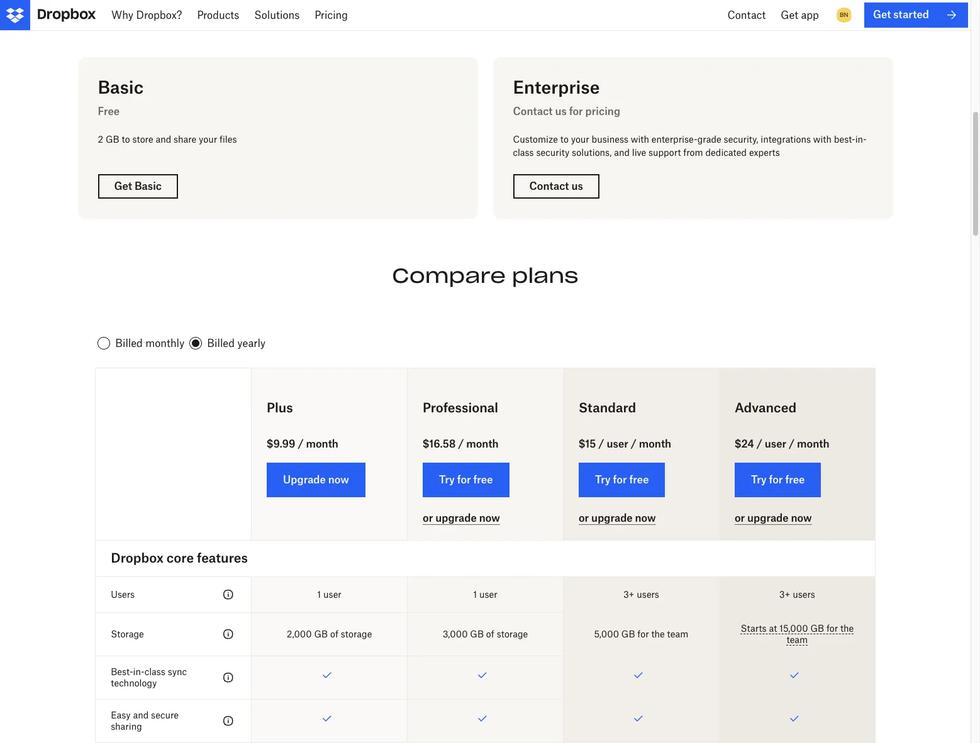 Task type: describe. For each thing, give the bounding box(es) containing it.
3,000 gb of storage
[[443, 629, 528, 640]]

from
[[684, 147, 704, 158]]

storage for 3,000 gb of storage
[[497, 629, 528, 640]]

products
[[197, 9, 239, 21]]

2 with from the left
[[814, 134, 832, 145]]

easy and secure sharing
[[111, 710, 179, 732]]

solutions
[[254, 9, 300, 21]]

upgrade now
[[283, 474, 349, 487]]

upgrade for third the or upgrade now link from the left
[[748, 513, 789, 525]]

why dropbox?
[[111, 9, 182, 21]]

standard image for best-in-class sync technology
[[221, 671, 236, 686]]

2,000 gb of storage
[[287, 629, 372, 640]]

2,000
[[287, 629, 312, 640]]

security,
[[724, 134, 759, 145]]

share
[[174, 134, 197, 145]]

contact us link
[[513, 174, 600, 199]]

upgrade
[[283, 474, 326, 487]]

get app
[[781, 9, 819, 21]]

grade
[[698, 134, 722, 145]]

$16.58
[[423, 438, 456, 451]]

dedicated
[[706, 147, 747, 158]]

advanced
[[735, 401, 797, 416]]

customize
[[513, 134, 558, 145]]

professional
[[423, 401, 499, 416]]

contact us
[[530, 180, 583, 192]]

now for 1st the or upgrade now link from left
[[479, 513, 500, 525]]

get basic
[[114, 180, 162, 192]]

for down $16.58 / month
[[457, 474, 471, 487]]

started
[[894, 8, 930, 21]]

$9.99 / month
[[267, 438, 339, 451]]

plus
[[267, 401, 293, 416]]

why
[[111, 9, 134, 21]]

support
[[649, 147, 681, 158]]

dropbox?
[[136, 9, 182, 21]]

4 month from the left
[[798, 438, 830, 451]]

files
[[220, 134, 237, 145]]

contact for contact us for pricing
[[513, 105, 553, 117]]

or for second the or upgrade now link from the left
[[579, 513, 589, 525]]

free
[[98, 105, 120, 117]]

at
[[769, 624, 778, 634]]

/ for $15
[[599, 438, 605, 451]]

us for contact us for pricing
[[555, 105, 567, 117]]

yearly
[[238, 338, 266, 350]]

try for free for try for free link associated with second the or upgrade now link from the left
[[595, 474, 649, 487]]

experts
[[750, 147, 780, 158]]

user right $15
[[607, 438, 629, 451]]

try for third the or upgrade now link from the left try for free link
[[751, 474, 767, 487]]

class inside customize to your business with enterprise-grade security, integrations with best-in- class security solutions, and live support from dedicated experts
[[513, 147, 534, 158]]

2
[[98, 134, 103, 145]]

get for get app
[[781, 9, 799, 21]]

bn button
[[835, 5, 855, 25]]

business
[[592, 134, 629, 145]]

storage
[[111, 629, 144, 640]]

now for second the or upgrade now link from the left
[[635, 513, 656, 525]]

products button
[[190, 0, 247, 30]]

to inside customize to your business with enterprise-grade security, integrations with best-in- class security solutions, and live support from dedicated experts
[[561, 134, 569, 145]]

solutions button
[[247, 0, 307, 30]]

try for free for 1st the or upgrade now link from left's try for free link
[[439, 474, 493, 487]]

features
[[197, 551, 248, 566]]

compare plans
[[392, 263, 579, 289]]

pricing
[[586, 105, 621, 117]]

pricing link
[[307, 0, 356, 30]]

2 1 from the left
[[473, 590, 477, 600]]

/ for $9.99
[[298, 438, 304, 451]]

for inside starts at 15,000 gb for the team
[[827, 624, 839, 634]]

free for second the or upgrade now link from the left
[[630, 474, 649, 487]]

users
[[111, 590, 135, 600]]

in- inside best-in-class sync technology
[[133, 667, 145, 678]]

$16.58 / month
[[423, 438, 499, 451]]

gb for 5,000 gb for the team
[[622, 629, 635, 640]]

the inside starts at 15,000 gb for the team
[[841, 624, 854, 634]]

0 vertical spatial and
[[156, 134, 171, 145]]

dropbox core features
[[111, 551, 248, 566]]

billed for billed monthly
[[115, 338, 143, 350]]

best-
[[111, 667, 133, 678]]

of for 2,000
[[330, 629, 339, 640]]

free for 1st the or upgrade now link from left
[[474, 474, 493, 487]]

user up 3,000 gb of storage
[[480, 590, 498, 600]]

best-in-class sync technology
[[111, 667, 187, 689]]

enterprise
[[513, 77, 600, 98]]

contact for contact us
[[530, 180, 569, 192]]

2 3+ users from the left
[[780, 590, 816, 600]]

1 with from the left
[[631, 134, 650, 145]]

easy
[[111, 710, 131, 721]]

enterprise-
[[652, 134, 698, 145]]

and inside customize to your business with enterprise-grade security, integrations with best-in- class security solutions, and live support from dedicated experts
[[614, 147, 630, 158]]

$24 / user / month
[[735, 438, 830, 451]]

solutions,
[[572, 147, 612, 158]]

secure
[[151, 710, 179, 721]]

1 3+ users from the left
[[624, 590, 660, 600]]

1 users from the left
[[637, 590, 660, 600]]

best-
[[834, 134, 856, 145]]

free for third the or upgrade now link from the left
[[786, 474, 805, 487]]

try for free for third the or upgrade now link from the left try for free link
[[751, 474, 805, 487]]



Task type: locate. For each thing, give the bounding box(es) containing it.
sync
[[168, 667, 187, 678]]

2 gb to store and share your files
[[98, 134, 237, 145]]

0 horizontal spatial or upgrade now link
[[423, 513, 500, 525]]

3+ users up 5,000 gb for the team
[[624, 590, 660, 600]]

1 vertical spatial in-
[[133, 667, 145, 678]]

0 vertical spatial standard image
[[221, 671, 236, 686]]

of for 3,000
[[486, 629, 495, 640]]

3+ users
[[624, 590, 660, 600], [780, 590, 816, 600]]

starts at 15,000 gb for the team
[[741, 624, 854, 646]]

free down $24 / user / month
[[786, 474, 805, 487]]

1 vertical spatial class
[[145, 667, 165, 678]]

1 of from the left
[[330, 629, 339, 640]]

core
[[167, 551, 194, 566]]

1 horizontal spatial with
[[814, 134, 832, 145]]

1 try for free from the left
[[439, 474, 493, 487]]

plans
[[512, 263, 579, 289]]

1 horizontal spatial 3+ users
[[780, 590, 816, 600]]

try for free down $15 / user / month
[[595, 474, 649, 487]]

$15
[[579, 438, 596, 451]]

for down $24 / user / month
[[769, 474, 783, 487]]

2 horizontal spatial try for free
[[751, 474, 805, 487]]

1 vertical spatial standard image
[[221, 627, 236, 642]]

for down $15 / user / month
[[613, 474, 627, 487]]

0 horizontal spatial or
[[423, 513, 433, 525]]

pricing
[[315, 9, 348, 21]]

1 horizontal spatial in-
[[856, 134, 867, 145]]

us down enterprise
[[555, 105, 567, 117]]

customize to your business with enterprise-grade security, integrations with best-in- class security solutions, and live support from dedicated experts
[[513, 134, 867, 158]]

1 horizontal spatial try for free
[[595, 474, 649, 487]]

of
[[330, 629, 339, 640], [486, 629, 495, 640]]

to
[[122, 134, 130, 145], [561, 134, 569, 145]]

1 horizontal spatial free
[[630, 474, 649, 487]]

2 horizontal spatial or
[[735, 513, 745, 525]]

for left pricing
[[569, 105, 583, 117]]

gb right 2
[[106, 134, 119, 145]]

1 horizontal spatial and
[[156, 134, 171, 145]]

try for free link for second the or upgrade now link from the left
[[579, 463, 666, 498]]

/ right $15
[[599, 438, 605, 451]]

storage
[[341, 629, 372, 640], [497, 629, 528, 640]]

/ down "standard"
[[631, 438, 637, 451]]

users up 5,000 gb for the team
[[637, 590, 660, 600]]

try down $24 on the right of page
[[751, 474, 767, 487]]

get app button
[[774, 0, 827, 30]]

contact for contact
[[728, 9, 766, 21]]

4 / from the left
[[631, 438, 637, 451]]

contact up the customize
[[513, 105, 553, 117]]

compare
[[392, 263, 506, 289]]

try for free link down $24 / user / month
[[735, 463, 822, 498]]

gb right 2,000
[[314, 629, 328, 640]]

1 horizontal spatial upgrade
[[592, 513, 633, 525]]

0 horizontal spatial try for free
[[439, 474, 493, 487]]

dropbox
[[111, 551, 164, 566]]

1 1 from the left
[[317, 590, 321, 600]]

0 horizontal spatial us
[[555, 105, 567, 117]]

0 horizontal spatial users
[[637, 590, 660, 600]]

get basic link
[[98, 174, 178, 199]]

0 horizontal spatial class
[[145, 667, 165, 678]]

1 vertical spatial basic
[[135, 180, 162, 192]]

0 horizontal spatial try
[[439, 474, 455, 487]]

1 horizontal spatial or upgrade now
[[579, 513, 656, 525]]

basic down the store
[[135, 180, 162, 192]]

3+ up 15,000
[[780, 590, 791, 600]]

15,000
[[780, 624, 809, 634]]

the right 15,000
[[841, 624, 854, 634]]

your up solutions,
[[571, 134, 590, 145]]

standard
[[579, 401, 637, 416]]

2 or from the left
[[579, 513, 589, 525]]

0 horizontal spatial to
[[122, 134, 130, 145]]

try down $15
[[595, 474, 611, 487]]

contact button
[[720, 0, 774, 30]]

3 try from the left
[[751, 474, 767, 487]]

with up live at the right of page
[[631, 134, 650, 145]]

your left files
[[199, 134, 217, 145]]

1 horizontal spatial 1
[[473, 590, 477, 600]]

why dropbox? button
[[104, 0, 190, 30]]

or upgrade now link
[[423, 513, 500, 525], [579, 513, 656, 525], [735, 513, 812, 525]]

1 vertical spatial standard image
[[221, 714, 236, 729]]

2 horizontal spatial or upgrade now link
[[735, 513, 812, 525]]

3,000
[[443, 629, 468, 640]]

3 free from the left
[[786, 474, 805, 487]]

in- inside customize to your business with enterprise-grade security, integrations with best-in- class security solutions, and live support from dedicated experts
[[856, 134, 867, 145]]

0 horizontal spatial 1 user
[[317, 590, 342, 600]]

and
[[156, 134, 171, 145], [614, 147, 630, 158], [133, 710, 149, 721]]

month
[[306, 438, 339, 451], [467, 438, 499, 451], [639, 438, 672, 451], [798, 438, 830, 451]]

1 or upgrade now link from the left
[[423, 513, 500, 525]]

2 / from the left
[[458, 438, 464, 451]]

upgrade for 1st the or upgrade now link from left
[[436, 513, 477, 525]]

storage right 3,000
[[497, 629, 528, 640]]

for
[[569, 105, 583, 117], [457, 474, 471, 487], [613, 474, 627, 487], [769, 474, 783, 487], [827, 624, 839, 634], [638, 629, 649, 640]]

billed for billed yearly
[[207, 338, 235, 350]]

gb for 2 gb to store and share your files
[[106, 134, 119, 145]]

get for get started
[[874, 8, 892, 21]]

billed monthly
[[115, 338, 185, 350]]

1 try for free link from the left
[[423, 463, 510, 498]]

users up 15,000
[[793, 590, 816, 600]]

0 horizontal spatial storage
[[341, 629, 372, 640]]

3 upgrade from the left
[[748, 513, 789, 525]]

gb right 3,000
[[470, 629, 484, 640]]

monthly
[[146, 338, 185, 350]]

us for contact us
[[572, 180, 583, 192]]

contact left get app 'dropdown button'
[[728, 9, 766, 21]]

user right $24 on the right of page
[[765, 438, 787, 451]]

$15 / user / month
[[579, 438, 672, 451]]

2 upgrade from the left
[[592, 513, 633, 525]]

storage right 2,000
[[341, 629, 372, 640]]

2 horizontal spatial free
[[786, 474, 805, 487]]

your inside customize to your business with enterprise-grade security, integrations with best-in- class security solutions, and live support from dedicated experts
[[571, 134, 590, 145]]

3 / from the left
[[599, 438, 605, 451]]

3+ users up 15,000
[[780, 590, 816, 600]]

with
[[631, 134, 650, 145], [814, 134, 832, 145]]

1 free from the left
[[474, 474, 493, 487]]

1 up 3,000 gb of storage
[[473, 590, 477, 600]]

the right 5,000
[[652, 629, 665, 640]]

billed left monthly
[[115, 338, 143, 350]]

upgrade for second the or upgrade now link from the left
[[592, 513, 633, 525]]

standard image for 1 user
[[221, 588, 236, 603]]

live
[[632, 147, 647, 158]]

2 to from the left
[[561, 134, 569, 145]]

class left sync
[[145, 667, 165, 678]]

$9.99
[[267, 438, 296, 451]]

2 standard image from the top
[[221, 714, 236, 729]]

0 horizontal spatial or upgrade now
[[423, 513, 500, 525]]

now for third the or upgrade now link from the left
[[791, 513, 812, 525]]

of right 3,000
[[486, 629, 495, 640]]

2 of from the left
[[486, 629, 495, 640]]

storage for 2,000 gb of storage
[[341, 629, 372, 640]]

us down solutions,
[[572, 180, 583, 192]]

standard image
[[221, 588, 236, 603], [221, 627, 236, 642]]

2 horizontal spatial and
[[614, 147, 630, 158]]

2 storage from the left
[[497, 629, 528, 640]]

/
[[298, 438, 304, 451], [458, 438, 464, 451], [599, 438, 605, 451], [631, 438, 637, 451], [757, 438, 763, 451], [789, 438, 795, 451]]

2 free from the left
[[630, 474, 649, 487]]

gb for 2,000 gb of storage
[[314, 629, 328, 640]]

3 try for free from the left
[[751, 474, 805, 487]]

0 vertical spatial class
[[513, 147, 534, 158]]

try for free down $24 / user / month
[[751, 474, 805, 487]]

of right 2,000
[[330, 629, 339, 640]]

security
[[537, 147, 570, 158]]

team inside starts at 15,000 gb for the team
[[787, 635, 808, 646]]

1 horizontal spatial users
[[793, 590, 816, 600]]

0 horizontal spatial in-
[[133, 667, 145, 678]]

1 horizontal spatial 3+
[[780, 590, 791, 600]]

user up 2,000 gb of storage at bottom
[[324, 590, 342, 600]]

0 horizontal spatial your
[[199, 134, 217, 145]]

0 vertical spatial contact
[[728, 9, 766, 21]]

/ down advanced
[[789, 438, 795, 451]]

0 horizontal spatial with
[[631, 134, 650, 145]]

the
[[841, 624, 854, 634], [652, 629, 665, 640]]

0 horizontal spatial of
[[330, 629, 339, 640]]

1 horizontal spatial storage
[[497, 629, 528, 640]]

2 horizontal spatial upgrade
[[748, 513, 789, 525]]

2 vertical spatial contact
[[530, 180, 569, 192]]

or for 1st the or upgrade now link from left
[[423, 513, 433, 525]]

/ for $16.58
[[458, 438, 464, 451]]

app
[[802, 9, 819, 21]]

try for try for free link associated with second the or upgrade now link from the left
[[595, 474, 611, 487]]

0 horizontal spatial get
[[114, 180, 132, 192]]

0 horizontal spatial 3+ users
[[624, 590, 660, 600]]

contact
[[728, 9, 766, 21], [513, 105, 553, 117], [530, 180, 569, 192]]

1 1 user from the left
[[317, 590, 342, 600]]

2 or upgrade now from the left
[[579, 513, 656, 525]]

3 month from the left
[[639, 438, 672, 451]]

0 vertical spatial in-
[[856, 134, 867, 145]]

1 horizontal spatial or upgrade now link
[[579, 513, 656, 525]]

1 horizontal spatial get
[[781, 9, 799, 21]]

2 try for free link from the left
[[579, 463, 666, 498]]

try for free link down $16.58 / month
[[423, 463, 510, 498]]

1 storage from the left
[[341, 629, 372, 640]]

2 vertical spatial and
[[133, 710, 149, 721]]

get for get basic
[[114, 180, 132, 192]]

2 billed from the left
[[207, 338, 235, 350]]

class inside best-in-class sync technology
[[145, 667, 165, 678]]

1 user up 2,000 gb of storage at bottom
[[317, 590, 342, 600]]

5,000 gb for the team
[[594, 629, 689, 640]]

1 vertical spatial and
[[614, 147, 630, 158]]

try for 1st the or upgrade now link from left's try for free link
[[439, 474, 455, 487]]

gb inside starts at 15,000 gb for the team
[[811, 624, 825, 634]]

upgrade now link
[[267, 463, 366, 498]]

or upgrade now for third the or upgrade now link from the left
[[735, 513, 812, 525]]

2 or upgrade now link from the left
[[579, 513, 656, 525]]

standard image for easy and secure sharing
[[221, 714, 236, 729]]

1 horizontal spatial or
[[579, 513, 589, 525]]

1 horizontal spatial 1 user
[[473, 590, 498, 600]]

1 vertical spatial us
[[572, 180, 583, 192]]

class
[[513, 147, 534, 158], [145, 667, 165, 678]]

try for free link for 1st the or upgrade now link from left
[[423, 463, 510, 498]]

2 horizontal spatial try for free link
[[735, 463, 822, 498]]

and right the store
[[156, 134, 171, 145]]

0 horizontal spatial upgrade
[[436, 513, 477, 525]]

1 horizontal spatial to
[[561, 134, 569, 145]]

0 horizontal spatial 3+
[[624, 590, 635, 600]]

2 horizontal spatial try
[[751, 474, 767, 487]]

1 to from the left
[[122, 134, 130, 145]]

3 try for free link from the left
[[735, 463, 822, 498]]

try for free link down $15 / user / month
[[579, 463, 666, 498]]

in-
[[856, 134, 867, 145], [133, 667, 145, 678]]

and left live at the right of page
[[614, 147, 630, 158]]

1 up 2,000 gb of storage at bottom
[[317, 590, 321, 600]]

1 horizontal spatial us
[[572, 180, 583, 192]]

3 or from the left
[[735, 513, 745, 525]]

1 / from the left
[[298, 438, 304, 451]]

or upgrade now for 1st the or upgrade now link from left
[[423, 513, 500, 525]]

gb for 3,000 gb of storage
[[470, 629, 484, 640]]

1 horizontal spatial try
[[595, 474, 611, 487]]

1 horizontal spatial of
[[486, 629, 495, 640]]

integrations
[[761, 134, 811, 145]]

0 vertical spatial us
[[555, 105, 567, 117]]

1 horizontal spatial billed
[[207, 338, 235, 350]]

5,000
[[594, 629, 619, 640]]

for right 15,000
[[827, 624, 839, 634]]

1 user up 3,000 gb of storage
[[473, 590, 498, 600]]

/ for $24
[[757, 438, 763, 451]]

for right 5,000
[[638, 629, 649, 640]]

and up sharing
[[133, 710, 149, 721]]

us
[[555, 105, 567, 117], [572, 180, 583, 192]]

/ right $9.99
[[298, 438, 304, 451]]

0 horizontal spatial 1
[[317, 590, 321, 600]]

1 standard image from the top
[[221, 671, 236, 686]]

$24
[[735, 438, 755, 451]]

3+
[[624, 590, 635, 600], [780, 590, 791, 600]]

bn
[[840, 11, 849, 19]]

0 horizontal spatial try for free link
[[423, 463, 510, 498]]

1 month from the left
[[306, 438, 339, 451]]

contact us for pricing
[[513, 105, 621, 117]]

None radio
[[95, 334, 187, 354], [187, 334, 268, 354], [95, 334, 187, 354], [187, 334, 268, 354]]

/ right $16.58
[[458, 438, 464, 451]]

3 or upgrade now link from the left
[[735, 513, 812, 525]]

team
[[668, 629, 689, 640], [787, 635, 808, 646]]

0 horizontal spatial team
[[668, 629, 689, 640]]

technology
[[111, 678, 157, 689]]

1 or upgrade now from the left
[[423, 513, 500, 525]]

upgrade
[[436, 513, 477, 525], [592, 513, 633, 525], [748, 513, 789, 525]]

get inside 'dropdown button'
[[781, 9, 799, 21]]

2 horizontal spatial get
[[874, 8, 892, 21]]

try down $16.58
[[439, 474, 455, 487]]

1 billed from the left
[[115, 338, 143, 350]]

1 upgrade from the left
[[436, 513, 477, 525]]

to up security
[[561, 134, 569, 145]]

try for free
[[439, 474, 493, 487], [595, 474, 649, 487], [751, 474, 805, 487]]

free down $16.58 / month
[[474, 474, 493, 487]]

contact inside dropdown button
[[728, 9, 766, 21]]

gb
[[106, 134, 119, 145], [811, 624, 825, 634], [314, 629, 328, 640], [470, 629, 484, 640], [622, 629, 635, 640]]

1 or from the left
[[423, 513, 433, 525]]

2 try for free from the left
[[595, 474, 649, 487]]

0 vertical spatial basic
[[98, 77, 144, 98]]

2 users from the left
[[793, 590, 816, 600]]

1 user
[[317, 590, 342, 600], [473, 590, 498, 600]]

starts
[[741, 624, 767, 634]]

basic up free
[[98, 77, 144, 98]]

now
[[328, 474, 349, 487], [479, 513, 500, 525], [635, 513, 656, 525], [791, 513, 812, 525]]

1 try from the left
[[439, 474, 455, 487]]

1 horizontal spatial the
[[841, 624, 854, 634]]

6 / from the left
[[789, 438, 795, 451]]

standard image for 2,000 gb of storage
[[221, 627, 236, 642]]

2 your from the left
[[571, 134, 590, 145]]

1 vertical spatial contact
[[513, 105, 553, 117]]

0 horizontal spatial free
[[474, 474, 493, 487]]

free down $15 / user / month
[[630, 474, 649, 487]]

or for third the or upgrade now link from the left
[[735, 513, 745, 525]]

5 / from the left
[[757, 438, 763, 451]]

1 3+ from the left
[[624, 590, 635, 600]]

try
[[439, 474, 455, 487], [595, 474, 611, 487], [751, 474, 767, 487]]

gb right 5,000
[[622, 629, 635, 640]]

0 horizontal spatial billed
[[115, 338, 143, 350]]

billed
[[115, 338, 143, 350], [207, 338, 235, 350]]

with left the best-
[[814, 134, 832, 145]]

2 horizontal spatial or upgrade now
[[735, 513, 812, 525]]

get started
[[874, 8, 930, 21]]

2 standard image from the top
[[221, 627, 236, 642]]

2 try from the left
[[595, 474, 611, 487]]

billed yearly
[[207, 338, 266, 350]]

and inside easy and secure sharing
[[133, 710, 149, 721]]

2 1 user from the left
[[473, 590, 498, 600]]

/ right $24 on the right of page
[[757, 438, 763, 451]]

1 horizontal spatial team
[[787, 635, 808, 646]]

try for free down $16.58 / month
[[439, 474, 493, 487]]

0 horizontal spatial the
[[652, 629, 665, 640]]

3 or upgrade now from the left
[[735, 513, 812, 525]]

or upgrade now
[[423, 513, 500, 525], [579, 513, 656, 525], [735, 513, 812, 525]]

gb right 15,000
[[811, 624, 825, 634]]

3+ up 5,000 gb for the team
[[624, 590, 635, 600]]

get
[[874, 8, 892, 21], [781, 9, 799, 21], [114, 180, 132, 192]]

1 your from the left
[[199, 134, 217, 145]]

1 standard image from the top
[[221, 588, 236, 603]]

get started link
[[865, 3, 969, 28]]

0 vertical spatial standard image
[[221, 588, 236, 603]]

billed left yearly
[[207, 338, 235, 350]]

class down the customize
[[513, 147, 534, 158]]

try for free link for third the or upgrade now link from the left
[[735, 463, 822, 498]]

basic
[[98, 77, 144, 98], [135, 180, 162, 192]]

2 month from the left
[[467, 438, 499, 451]]

0 horizontal spatial and
[[133, 710, 149, 721]]

or upgrade now for second the or upgrade now link from the left
[[579, 513, 656, 525]]

1 horizontal spatial your
[[571, 134, 590, 145]]

contact down security
[[530, 180, 569, 192]]

free
[[474, 474, 493, 487], [630, 474, 649, 487], [786, 474, 805, 487]]

1 horizontal spatial try for free link
[[579, 463, 666, 498]]

store
[[132, 134, 153, 145]]

1 horizontal spatial class
[[513, 147, 534, 158]]

sharing
[[111, 722, 142, 732]]

standard image
[[221, 671, 236, 686], [221, 714, 236, 729]]

2 3+ from the left
[[780, 590, 791, 600]]

to left the store
[[122, 134, 130, 145]]



Task type: vqa. For each thing, say whether or not it's contained in the screenshot.
/ corresponding to $24
yes



